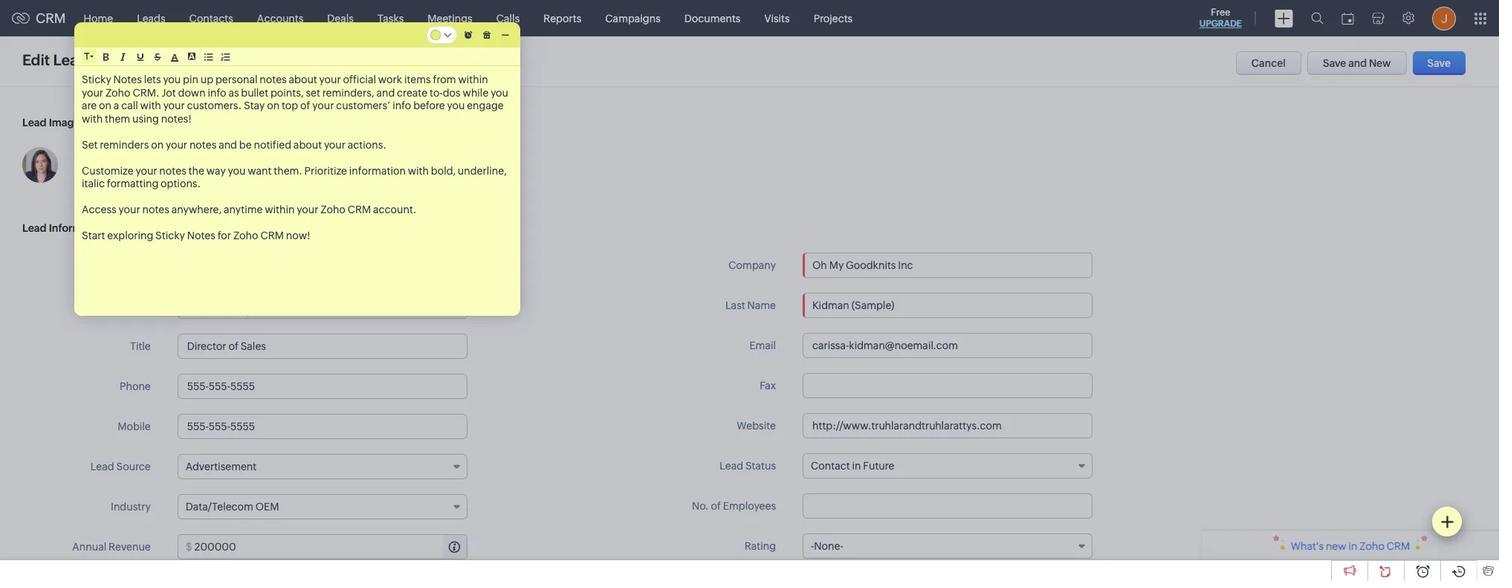 Task type: locate. For each thing, give the bounding box(es) containing it.
zoho right "for" on the left top
[[233, 230, 258, 242]]

within up now! at the top left of the page
[[265, 204, 295, 216]]

as
[[229, 87, 239, 99]]

1 horizontal spatial and
[[377, 87, 395, 99]]

your up prioritize
[[324, 139, 346, 151]]

you up engage
[[491, 87, 509, 99]]

0 vertical spatial of
[[300, 100, 310, 112]]

sticky down edit lead edit page layout at top
[[82, 74, 111, 86]]

0 horizontal spatial save
[[1324, 57, 1347, 69]]

1 horizontal spatial info
[[393, 100, 411, 112]]

page
[[116, 54, 140, 66]]

and left be
[[219, 139, 237, 151]]

within
[[458, 74, 488, 86], [265, 204, 295, 216]]

0 vertical spatial and
[[1349, 57, 1368, 69]]

zoho down prioritize
[[321, 204, 346, 216]]

campaigns link
[[594, 0, 673, 36]]

search element
[[1303, 0, 1333, 36]]

save left new
[[1324, 57, 1347, 69]]

layout
[[142, 54, 175, 66]]

None field
[[84, 51, 94, 62]]

0 vertical spatial sticky
[[82, 74, 111, 86]]

1 vertical spatial sticky
[[155, 230, 185, 242]]

profile element
[[1424, 0, 1466, 36]]

of right no.
[[711, 500, 721, 512]]

crm left the account.
[[348, 204, 371, 216]]

1 vertical spatial within
[[265, 204, 295, 216]]

crm left home link
[[36, 10, 66, 26]]

on left the top
[[267, 100, 280, 112]]

actions.
[[348, 139, 387, 151]]

bullet
[[241, 87, 268, 99]]

access
[[82, 204, 117, 216]]

2 horizontal spatial and
[[1349, 57, 1368, 69]]

0 vertical spatial about
[[289, 74, 317, 86]]

info
[[208, 87, 226, 99], [393, 100, 411, 112]]

your up notes!
[[163, 100, 185, 112]]

save
[[1324, 57, 1347, 69], [1428, 57, 1451, 69]]

1 horizontal spatial crm
[[261, 230, 284, 242]]

info up customers. on the top left of page
[[208, 87, 226, 99]]

exploring
[[107, 230, 153, 242]]

edit page layout link
[[95, 54, 175, 66]]

way
[[206, 165, 226, 177]]

0 vertical spatial crm
[[36, 10, 66, 26]]

free
[[1211, 7, 1231, 18]]

information
[[349, 165, 406, 177]]

1 horizontal spatial on
[[151, 139, 164, 151]]

zoho inside sticky notes lets you pin up personal notes about your official work items from within your zoho crm. jot down info as bullet points, set reminders, and create to-dos while you are on a call with your customers. stay on top of your customers' info before you engage with them using notes!
[[105, 87, 131, 99]]

you inside customize your notes the way you want them. prioritize information with bold, underline, italic formatting options.
[[228, 165, 246, 177]]

official
[[343, 74, 376, 86]]

about inside sticky notes lets you pin up personal notes about your official work items from within your zoho crm. jot down info as bullet points, set reminders, and create to-dos while you are on a call with your customers. stay on top of your customers' info before you engage with them using notes!
[[289, 74, 317, 86]]

0 vertical spatial zoho
[[105, 87, 131, 99]]

1 horizontal spatial within
[[458, 74, 488, 86]]

crm
[[36, 10, 66, 26], [348, 204, 371, 216], [261, 230, 284, 242]]

on down using
[[151, 139, 164, 151]]

on left the a
[[99, 100, 112, 112]]

with inside customize your notes the way you want them. prioritize information with bold, underline, italic formatting options.
[[408, 165, 429, 177]]

with down crm.
[[140, 100, 161, 112]]

sticky down anywhere,
[[155, 230, 185, 242]]

2 horizontal spatial with
[[408, 165, 429, 177]]

rating
[[745, 541, 776, 552]]

title
[[130, 341, 151, 352]]

with
[[140, 100, 161, 112], [82, 113, 103, 125], [408, 165, 429, 177]]

them.
[[274, 165, 302, 177]]

employees
[[723, 500, 776, 512]]

meetings link
[[416, 0, 485, 36]]

of down set
[[300, 100, 310, 112]]

name
[[748, 300, 776, 312]]

reminder image
[[465, 31, 473, 39]]

save down profile icon
[[1428, 57, 1451, 69]]

2 vertical spatial crm
[[261, 230, 284, 242]]

contacts
[[189, 12, 233, 24]]

1 horizontal spatial save
[[1428, 57, 1451, 69]]

last name
[[726, 300, 776, 312]]

0 vertical spatial within
[[458, 74, 488, 86]]

info down create at the left of page
[[393, 100, 411, 112]]

0 horizontal spatial on
[[99, 100, 112, 112]]

0 vertical spatial info
[[208, 87, 226, 99]]

create menu image
[[1275, 9, 1294, 27]]

0 vertical spatial notes
[[113, 74, 142, 86]]

delete image
[[483, 31, 491, 39]]

engage
[[467, 100, 504, 112]]

lead source
[[91, 461, 151, 473]]

source
[[116, 461, 151, 473]]

you right way
[[228, 165, 246, 177]]

you
[[163, 74, 181, 86], [491, 87, 509, 99], [447, 100, 465, 112], [228, 165, 246, 177]]

reports
[[544, 12, 582, 24]]

status
[[746, 460, 776, 472]]

1 vertical spatial notes
[[187, 230, 216, 242]]

1 horizontal spatial sticky
[[155, 230, 185, 242]]

sticky notes lets you pin up personal notes about your official work items from within your zoho crm. jot down info as bullet points, set reminders, and create to-dos while you are on a call with your customers. stay on top of your customers' info before you engage with them using notes!
[[82, 74, 511, 125]]

2 horizontal spatial on
[[267, 100, 280, 112]]

1 vertical spatial about
[[294, 139, 322, 151]]

upgrade
[[1200, 19, 1243, 29]]

notes left "for" on the left top
[[187, 230, 216, 242]]

start
[[82, 230, 105, 242]]

about up prioritize
[[294, 139, 322, 151]]

with down are
[[82, 113, 103, 125]]

1 vertical spatial crm
[[348, 204, 371, 216]]

before
[[414, 100, 445, 112]]

within up while on the top left
[[458, 74, 488, 86]]

about up set
[[289, 74, 317, 86]]

2 save from the left
[[1428, 57, 1451, 69]]

with left bold, at the left top of the page
[[408, 165, 429, 177]]

a
[[114, 100, 119, 112]]

lead image
[[22, 117, 80, 129]]

your up formatting
[[136, 165, 157, 177]]

for
[[218, 230, 231, 242]]

notes down page
[[113, 74, 142, 86]]

create menu element
[[1266, 0, 1303, 36]]

deals link
[[316, 0, 366, 36]]

free upgrade
[[1200, 7, 1243, 29]]

cancel button
[[1236, 51, 1302, 75]]

prioritize
[[305, 165, 347, 177]]

lead
[[53, 51, 88, 68], [22, 117, 47, 129], [22, 222, 47, 234], [92, 260, 116, 271], [720, 460, 744, 472], [91, 461, 114, 473]]

lead information
[[22, 222, 107, 234]]

1 vertical spatial with
[[82, 113, 103, 125]]

dos
[[443, 87, 461, 99]]

None text field
[[803, 293, 1093, 318], [803, 373, 1093, 399], [178, 374, 468, 399], [803, 413, 1093, 439], [803, 494, 1093, 519], [194, 535, 467, 559], [803, 293, 1093, 318], [803, 373, 1093, 399], [178, 374, 468, 399], [803, 413, 1093, 439], [803, 494, 1093, 519], [194, 535, 467, 559]]

edit left page
[[95, 54, 114, 66]]

set
[[306, 87, 320, 99]]

zoho up the a
[[105, 87, 131, 99]]

edit down crm link
[[22, 51, 50, 68]]

2 vertical spatial and
[[219, 139, 237, 151]]

and left new
[[1349, 57, 1368, 69]]

your down set
[[313, 100, 334, 112]]

edit inside edit lead edit page layout
[[95, 54, 114, 66]]

0 horizontal spatial notes
[[113, 74, 142, 86]]

1 vertical spatial info
[[393, 100, 411, 112]]

lead left information
[[22, 222, 47, 234]]

zoho
[[105, 87, 131, 99], [321, 204, 346, 216], [233, 230, 258, 242]]

calls link
[[485, 0, 532, 36]]

profile image
[[1433, 6, 1457, 30]]

lead left the source
[[91, 461, 114, 473]]

annual revenue
[[72, 541, 151, 553]]

phone
[[120, 381, 151, 393]]

lead for lead information
[[22, 222, 47, 234]]

lead for lead owner
[[92, 260, 116, 271]]

and down work
[[377, 87, 395, 99]]

0 horizontal spatial of
[[300, 100, 310, 112]]

lead left 'status'
[[720, 460, 744, 472]]

2 horizontal spatial zoho
[[321, 204, 346, 216]]

2 horizontal spatial crm
[[348, 204, 371, 216]]

your up now! at the top left of the page
[[297, 204, 319, 216]]

0 horizontal spatial within
[[265, 204, 295, 216]]

while
[[463, 87, 489, 99]]

the
[[189, 165, 204, 177]]

revenue
[[109, 541, 151, 553]]

lead for lead status
[[720, 460, 744, 472]]

2 vertical spatial zoho
[[233, 230, 258, 242]]

notes up options.
[[159, 165, 186, 177]]

1 horizontal spatial of
[[711, 500, 721, 512]]

crm left now! at the top left of the page
[[261, 230, 284, 242]]

1 save from the left
[[1324, 57, 1347, 69]]

set
[[82, 139, 98, 151]]

1 vertical spatial and
[[377, 87, 395, 99]]

lead left image
[[22, 117, 47, 129]]

notes up points,
[[260, 74, 287, 86]]

0 horizontal spatial sticky
[[82, 74, 111, 86]]

bold,
[[431, 165, 456, 177]]

0 horizontal spatial edit
[[22, 51, 50, 68]]

accounts
[[257, 12, 304, 24]]

0 vertical spatial with
[[140, 100, 161, 112]]

new
[[1370, 57, 1392, 69]]

last
[[726, 300, 746, 312]]

1 horizontal spatial notes
[[187, 230, 216, 242]]

sticky
[[82, 74, 111, 86], [155, 230, 185, 242]]

create new sticky note image
[[1441, 515, 1454, 529]]

and inside sticky notes lets you pin up personal notes about your official work items from within your zoho crm. jot down info as bullet points, set reminders, and create to-dos while you are on a call with your customers. stay on top of your customers' info before you engage with them using notes!
[[377, 87, 395, 99]]

you up jot
[[163, 74, 181, 86]]

lead left the owner
[[92, 260, 116, 271]]

and
[[1349, 57, 1368, 69], [377, 87, 395, 99], [219, 139, 237, 151]]

visits
[[765, 12, 790, 24]]

notes inside customize your notes the way you want them. prioritize information with bold, underline, italic formatting options.
[[159, 165, 186, 177]]

anytime
[[224, 204, 263, 216]]

0 horizontal spatial with
[[82, 113, 103, 125]]

save and new button
[[1308, 51, 1407, 75]]

None text field
[[249, 294, 467, 318], [803, 333, 1093, 358], [178, 334, 468, 359], [178, 414, 468, 439], [249, 294, 467, 318], [803, 333, 1093, 358], [178, 334, 468, 359], [178, 414, 468, 439]]

leads link
[[125, 0, 177, 36]]

customers.
[[187, 100, 242, 112]]

2 vertical spatial with
[[408, 165, 429, 177]]

0 horizontal spatial zoho
[[105, 87, 131, 99]]

reminders,
[[323, 87, 374, 99]]

1 vertical spatial of
[[711, 500, 721, 512]]

industry
[[111, 501, 151, 513]]

1 horizontal spatial edit
[[95, 54, 114, 66]]

italic
[[82, 178, 105, 190]]



Task type: describe. For each thing, give the bounding box(es) containing it.
call
[[121, 100, 138, 112]]

lets
[[144, 74, 161, 86]]

0 horizontal spatial info
[[208, 87, 226, 99]]

your up set
[[319, 74, 341, 86]]

to-
[[430, 87, 443, 99]]

search image
[[1312, 12, 1324, 25]]

up
[[201, 74, 213, 86]]

want
[[248, 165, 272, 177]]

lead owner
[[92, 260, 151, 271]]

them
[[105, 113, 130, 125]]

items
[[404, 74, 431, 86]]

your inside customize your notes the way you want them. prioritize information with bold, underline, italic formatting options.
[[136, 165, 157, 177]]

projects
[[814, 12, 853, 24]]

1 horizontal spatial zoho
[[233, 230, 258, 242]]

set reminders on your notes and be notified about your actions.
[[82, 139, 387, 151]]

customize your notes the way you want them. prioritize information with bold, underline, italic formatting options.
[[82, 165, 509, 190]]

anywhere,
[[172, 204, 222, 216]]

crm link
[[12, 10, 66, 26]]

annual
[[72, 541, 107, 553]]

your up exploring
[[119, 204, 140, 216]]

lead for lead source
[[91, 461, 114, 473]]

formatting
[[107, 178, 159, 190]]

jot
[[162, 87, 176, 99]]

pin
[[183, 74, 199, 86]]

no.
[[692, 500, 709, 512]]

sticky inside sticky notes lets you pin up personal notes about your official work items from within your zoho crm. jot down info as bullet points, set reminders, and create to-dos while you are on a call with your customers. stay on top of your customers' info before you engage with them using notes!
[[82, 74, 111, 86]]

notes inside sticky notes lets you pin up personal notes about your official work items from within your zoho crm. jot down info as bullet points, set reminders, and create to-dos while you are on a call with your customers. stay on top of your customers' info before you engage with them using notes!
[[113, 74, 142, 86]]

reminders
[[100, 139, 149, 151]]

image
[[49, 117, 80, 129]]

about for notes
[[289, 74, 317, 86]]

about for notified
[[294, 139, 322, 151]]

crm.
[[133, 87, 160, 99]]

within inside sticky notes lets you pin up personal notes about your official work items from within your zoho crm. jot down info as bullet points, set reminders, and create to-dos while you are on a call with your customers. stay on top of your customers' info before you engage with them using notes!
[[458, 74, 488, 86]]

from
[[433, 74, 456, 86]]

now!
[[286, 230, 311, 242]]

information
[[49, 222, 107, 234]]

account.
[[373, 204, 417, 216]]

owner
[[118, 260, 151, 271]]

contacts link
[[177, 0, 245, 36]]

lead up are
[[53, 51, 88, 68]]

company
[[729, 260, 776, 271]]

0 horizontal spatial and
[[219, 139, 237, 151]]

down
[[178, 87, 206, 99]]

documents
[[685, 12, 741, 24]]

meetings
[[428, 12, 473, 24]]

of inside sticky notes lets you pin up personal notes about your official work items from within your zoho crm. jot down info as bullet points, set reminders, and create to-dos while you are on a call with your customers. stay on top of your customers' info before you engage with them using notes!
[[300, 100, 310, 112]]

0 horizontal spatial crm
[[36, 10, 66, 26]]

notified
[[254, 139, 292, 151]]

notes inside sticky notes lets you pin up personal notes about your official work items from within your zoho crm. jot down info as bullet points, set reminders, and create to-dos while you are on a call with your customers. stay on top of your customers' info before you engage with them using notes!
[[260, 74, 287, 86]]

campaigns
[[605, 12, 661, 24]]

notes down formatting
[[142, 204, 169, 216]]

and inside save and new button
[[1349, 57, 1368, 69]]

tasks link
[[366, 0, 416, 36]]

create
[[397, 87, 428, 99]]

leads
[[137, 12, 166, 24]]

calendar image
[[1342, 12, 1355, 24]]

edit lead edit page layout
[[22, 51, 175, 68]]

image image
[[22, 147, 58, 183]]

mobile
[[118, 421, 151, 433]]

notes up "the" at the top left of page
[[190, 139, 217, 151]]

access your notes anywhere, anytime within your zoho crm account.
[[82, 204, 417, 216]]

your up are
[[82, 87, 103, 99]]

accounts link
[[245, 0, 316, 36]]

documents link
[[673, 0, 753, 36]]

be
[[239, 139, 252, 151]]

you down dos
[[447, 100, 465, 112]]

lead status
[[720, 460, 776, 472]]

home link
[[72, 0, 125, 36]]

home
[[84, 12, 113, 24]]

visits link
[[753, 0, 802, 36]]

save and new
[[1324, 57, 1392, 69]]

1 vertical spatial zoho
[[321, 204, 346, 216]]

save for save and new
[[1324, 57, 1347, 69]]

website
[[737, 420, 776, 432]]

reports link
[[532, 0, 594, 36]]

email
[[750, 340, 776, 352]]

fax
[[760, 380, 776, 392]]

1 horizontal spatial with
[[140, 100, 161, 112]]

no. of employees
[[692, 500, 776, 512]]

projects link
[[802, 0, 865, 36]]

lead for lead image
[[22, 117, 47, 129]]

stay
[[244, 100, 265, 112]]

are
[[82, 100, 97, 112]]

calls
[[497, 12, 520, 24]]

deals
[[327, 12, 354, 24]]

work
[[378, 74, 402, 86]]

points,
[[271, 87, 304, 99]]

top
[[282, 100, 298, 112]]

your down notes!
[[166, 139, 187, 151]]

personal
[[216, 74, 258, 86]]

cancel
[[1252, 57, 1286, 69]]

using
[[132, 113, 159, 125]]

save for save
[[1428, 57, 1451, 69]]

save button
[[1413, 51, 1466, 75]]

tasks
[[378, 12, 404, 24]]



Task type: vqa. For each thing, say whether or not it's contained in the screenshot.
Hirpara
no



